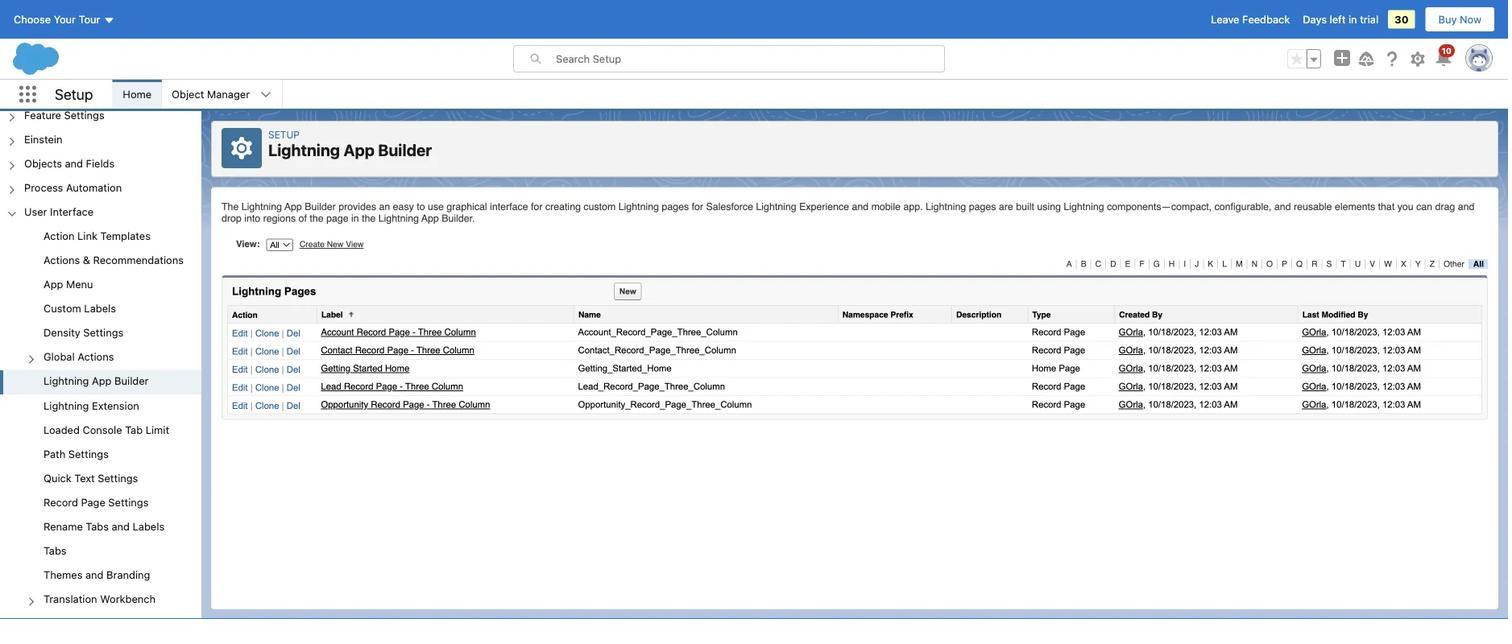 Task type: describe. For each thing, give the bounding box(es) containing it.
quick text settings link
[[44, 472, 138, 487]]

settings for feature settings
[[64, 109, 104, 121]]

custom labels link
[[44, 303, 116, 317]]

fields
[[86, 157, 115, 169]]

translation
[[44, 593, 97, 606]]

now
[[1460, 13, 1482, 25]]

settings for path settings
[[68, 448, 109, 460]]

30
[[1395, 13, 1409, 25]]

global actions link
[[44, 351, 114, 366]]

extension
[[92, 400, 139, 412]]

tab
[[125, 424, 143, 436]]

process
[[24, 181, 63, 193]]

quick
[[44, 472, 72, 484]]

console
[[83, 424, 122, 436]]

user interface tree item
[[0, 201, 201, 620]]

home
[[123, 88, 152, 100]]

action
[[44, 230, 75, 242]]

quick text settings
[[44, 472, 138, 484]]

objects and fields link
[[24, 157, 115, 172]]

0 vertical spatial labels
[[84, 303, 116, 315]]

objects
[[24, 157, 62, 169]]

templates
[[100, 230, 151, 242]]

lightning app builder tree item
[[0, 370, 201, 395]]

settings inside 'link'
[[108, 496, 149, 509]]

trial
[[1361, 13, 1379, 25]]

lightning extension tree item
[[0, 395, 201, 419]]

automation
[[66, 181, 122, 193]]

setup for setup lightning app builder
[[268, 129, 300, 140]]

app menu
[[44, 278, 93, 290]]

themes and branding
[[44, 569, 150, 581]]

leave feedback
[[1211, 13, 1290, 25]]

user
[[24, 206, 47, 218]]

&
[[83, 254, 90, 266]]

left
[[1330, 13, 1346, 25]]

setup lightning app builder
[[268, 129, 432, 160]]

object
[[172, 88, 204, 100]]

1 vertical spatial app
[[44, 278, 63, 290]]

density settings link
[[44, 327, 124, 341]]

lightning app builder link
[[44, 375, 149, 390]]

record page settings
[[44, 496, 149, 509]]

interface
[[50, 206, 94, 218]]

builder inside tree item
[[114, 375, 149, 387]]

themes and branding link
[[44, 569, 150, 584]]

choose your tour button
[[13, 6, 116, 32]]

lightning app builder
[[44, 375, 149, 387]]

buy now
[[1439, 13, 1482, 25]]

1 vertical spatial and
[[112, 521, 130, 533]]

path
[[44, 448, 65, 460]]

object manager
[[172, 88, 250, 100]]

manager
[[207, 88, 250, 100]]

feature settings
[[24, 109, 104, 121]]

actions inside global actions link
[[78, 351, 114, 363]]

choose your tour
[[14, 13, 100, 25]]

loaded
[[44, 424, 80, 436]]

custom
[[44, 303, 81, 315]]

density settings
[[44, 327, 124, 339]]

user interface link
[[24, 206, 94, 220]]

rename tabs and labels
[[44, 521, 165, 533]]

object manager link
[[162, 80, 260, 109]]

in
[[1349, 13, 1358, 25]]

actions & recommendations link
[[44, 254, 184, 269]]

setup link
[[268, 129, 300, 140]]

app menu link
[[44, 278, 93, 293]]

process automation link
[[24, 181, 122, 196]]

global
[[44, 351, 75, 363]]

leave feedback link
[[1211, 13, 1290, 25]]

record
[[44, 496, 78, 509]]

settings up record page settings at bottom
[[98, 472, 138, 484]]

text
[[74, 472, 95, 484]]

einstein
[[24, 133, 62, 145]]



Task type: vqa. For each thing, say whether or not it's contained in the screenshot.
Forecasts Quotas 'link'
no



Task type: locate. For each thing, give the bounding box(es) containing it.
1 vertical spatial labels
[[133, 521, 165, 533]]

translation workbench
[[44, 593, 156, 606]]

tabs down record page settings 'link'
[[86, 521, 109, 533]]

settings down custom labels link
[[83, 327, 124, 339]]

0 vertical spatial builder
[[378, 141, 432, 160]]

home link
[[113, 80, 161, 109]]

0 vertical spatial lightning
[[268, 141, 340, 160]]

lightning down setup link
[[268, 141, 340, 160]]

actions down action at the left top of the page
[[44, 254, 80, 266]]

leave
[[1211, 13, 1240, 25]]

days
[[1303, 13, 1327, 25]]

and for branding
[[85, 569, 104, 581]]

Search Setup text field
[[556, 46, 945, 72]]

2 horizontal spatial app
[[344, 141, 375, 160]]

and for fields
[[65, 157, 83, 169]]

2 vertical spatial lightning
[[44, 400, 89, 412]]

record page settings link
[[44, 496, 149, 511]]

builder inside setup lightning app builder
[[378, 141, 432, 160]]

setup for setup
[[55, 86, 93, 103]]

1 horizontal spatial builder
[[378, 141, 432, 160]]

and down record page settings 'link'
[[112, 521, 130, 533]]

0 horizontal spatial labels
[[84, 303, 116, 315]]

10
[[1442, 46, 1452, 55]]

0 horizontal spatial builder
[[114, 375, 149, 387]]

user interface
[[24, 206, 94, 218]]

menu
[[66, 278, 93, 290]]

lightning for lightning app builder
[[44, 375, 89, 387]]

settings for density settings
[[83, 327, 124, 339]]

your
[[54, 13, 76, 25]]

custom labels
[[44, 303, 116, 315]]

rename
[[44, 521, 83, 533]]

feature
[[24, 109, 61, 121]]

0 vertical spatial actions
[[44, 254, 80, 266]]

actions inside the actions & recommendations link
[[44, 254, 80, 266]]

1 horizontal spatial group
[[1288, 49, 1322, 69]]

limit
[[146, 424, 169, 436]]

and up process automation at the left top
[[65, 157, 83, 169]]

1 horizontal spatial app
[[92, 375, 112, 387]]

0 vertical spatial setup
[[55, 86, 93, 103]]

app
[[344, 141, 375, 160], [44, 278, 63, 290], [92, 375, 112, 387]]

1 horizontal spatial setup
[[268, 129, 300, 140]]

density
[[44, 327, 80, 339]]

app inside setup lightning app builder
[[344, 141, 375, 160]]

1 vertical spatial lightning
[[44, 375, 89, 387]]

choose
[[14, 13, 51, 25]]

labels up branding
[[133, 521, 165, 533]]

1 horizontal spatial labels
[[133, 521, 165, 533]]

and up the translation workbench
[[85, 569, 104, 581]]

feature settings link
[[24, 109, 104, 123]]

objects and fields
[[24, 157, 115, 169]]

loaded console tab limit link
[[44, 424, 169, 438]]

2 vertical spatial app
[[92, 375, 112, 387]]

group
[[1288, 49, 1322, 69], [0, 225, 201, 620]]

buy
[[1439, 13, 1457, 25]]

process automation
[[24, 181, 122, 193]]

branding
[[106, 569, 150, 581]]

labels up "density settings"
[[84, 303, 116, 315]]

actions & recommendations
[[44, 254, 184, 266]]

rename tabs and labels link
[[44, 521, 165, 535]]

action link templates
[[44, 230, 151, 242]]

lightning extension
[[44, 400, 139, 412]]

labels
[[84, 303, 116, 315], [133, 521, 165, 533]]

settings up quick text settings
[[68, 448, 109, 460]]

1 vertical spatial actions
[[78, 351, 114, 363]]

global actions
[[44, 351, 114, 363]]

link
[[77, 230, 98, 242]]

lightning
[[268, 141, 340, 160], [44, 375, 89, 387], [44, 400, 89, 412]]

actions
[[44, 254, 80, 266], [78, 351, 114, 363]]

0 vertical spatial group
[[1288, 49, 1322, 69]]

10 button
[[1435, 44, 1455, 69]]

themes
[[44, 569, 83, 581]]

1 vertical spatial builder
[[114, 375, 149, 387]]

settings right "feature" on the left of page
[[64, 109, 104, 121]]

0 horizontal spatial setup
[[55, 86, 93, 103]]

action link templates link
[[44, 230, 151, 244]]

1 horizontal spatial tabs
[[86, 521, 109, 533]]

recommendations
[[93, 254, 184, 266]]

0 vertical spatial tabs
[[86, 521, 109, 533]]

tour
[[79, 13, 100, 25]]

2 vertical spatial and
[[85, 569, 104, 581]]

0 horizontal spatial app
[[44, 278, 63, 290]]

page
[[81, 496, 105, 509]]

0 horizontal spatial group
[[0, 225, 201, 620]]

0 horizontal spatial tabs
[[44, 545, 67, 557]]

loaded console tab limit
[[44, 424, 169, 436]]

buy now button
[[1425, 6, 1496, 32]]

feedback
[[1243, 13, 1290, 25]]

and
[[65, 157, 83, 169], [112, 521, 130, 533], [85, 569, 104, 581]]

1 vertical spatial tabs
[[44, 545, 67, 557]]

actions up lightning app builder at the bottom of page
[[78, 351, 114, 363]]

1 horizontal spatial and
[[85, 569, 104, 581]]

lightning for lightning extension
[[44, 400, 89, 412]]

tabs up themes
[[44, 545, 67, 557]]

builder
[[378, 141, 432, 160], [114, 375, 149, 387]]

path settings link
[[44, 448, 109, 463]]

lightning extension link
[[44, 400, 139, 414]]

group containing action link templates
[[0, 225, 201, 620]]

2 horizontal spatial and
[[112, 521, 130, 533]]

app inside tree item
[[92, 375, 112, 387]]

translation workbench link
[[44, 593, 156, 608]]

lightning inside setup lightning app builder
[[268, 141, 340, 160]]

setup
[[55, 86, 93, 103], [268, 129, 300, 140]]

einstein link
[[24, 133, 62, 147]]

lightning down global
[[44, 375, 89, 387]]

0 horizontal spatial and
[[65, 157, 83, 169]]

settings up rename tabs and labels
[[108, 496, 149, 509]]

1 vertical spatial group
[[0, 225, 201, 620]]

days left in trial
[[1303, 13, 1379, 25]]

1 vertical spatial setup
[[268, 129, 300, 140]]

0 vertical spatial app
[[344, 141, 375, 160]]

lightning up the loaded
[[44, 400, 89, 412]]

setup inside setup lightning app builder
[[268, 129, 300, 140]]

settings
[[64, 109, 104, 121], [83, 327, 124, 339], [68, 448, 109, 460], [98, 472, 138, 484], [108, 496, 149, 509]]

tabs link
[[44, 545, 67, 560]]

path settings
[[44, 448, 109, 460]]

0 vertical spatial and
[[65, 157, 83, 169]]



